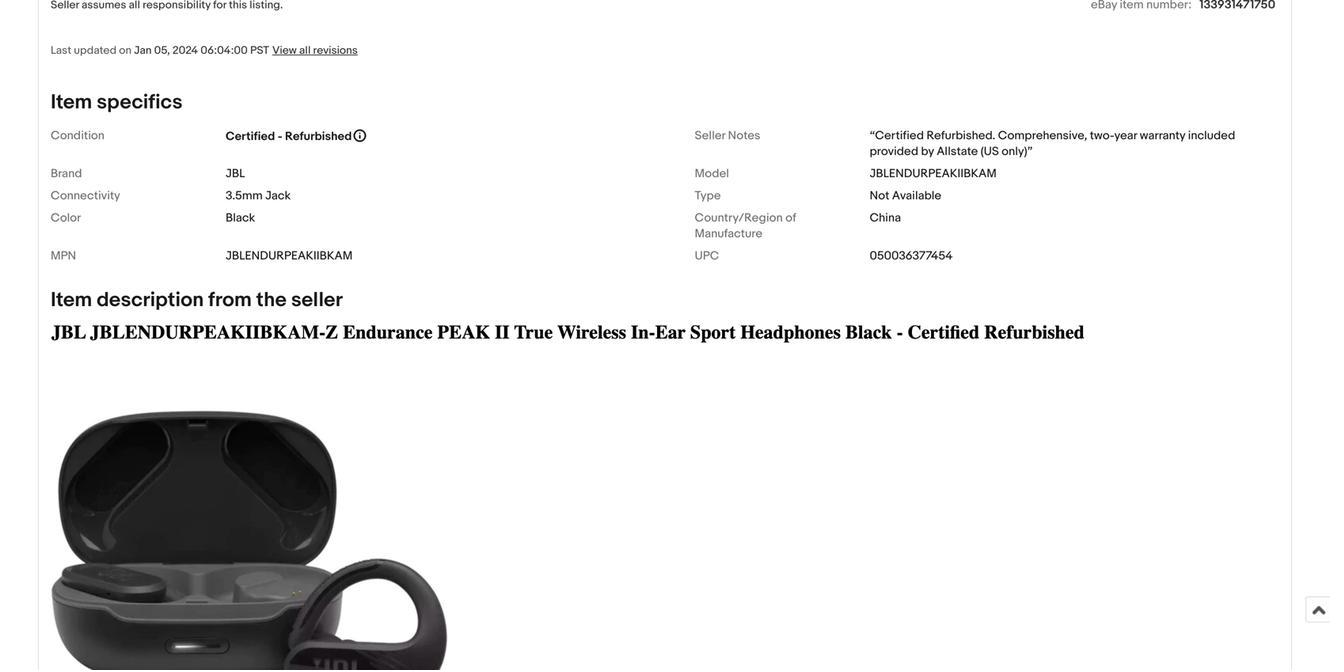 Task type: locate. For each thing, give the bounding box(es) containing it.
3.5mm
[[226, 189, 263, 203]]

2 item from the top
[[51, 288, 92, 313]]

last updated on jan 05, 2024 06:04:00 pst view all revisions
[[51, 44, 358, 57]]

the
[[256, 288, 287, 313]]

comprehensive,
[[998, 129, 1088, 143]]

item for item description from the seller
[[51, 288, 92, 313]]

upc
[[695, 249, 719, 263]]

mpn
[[51, 249, 76, 263]]

jblendurpeakiibkam for model
[[870, 167, 997, 181]]

0 vertical spatial jblendurpeakiibkam
[[870, 167, 997, 181]]

item
[[51, 90, 92, 115], [51, 288, 92, 313]]

only)"
[[1002, 144, 1033, 159]]

"certified refurbished. comprehensive, two-year warranty included provided by allstate (us only)"
[[870, 129, 1236, 159]]

color
[[51, 211, 81, 225]]

condition
[[51, 129, 105, 143]]

two-
[[1090, 129, 1115, 143]]

from
[[208, 288, 252, 313]]

by
[[921, 144, 934, 159]]

refurbished.
[[927, 129, 996, 143]]

item description from the seller
[[51, 288, 343, 313]]

type
[[695, 189, 721, 203]]

1 vertical spatial item
[[51, 288, 92, 313]]

item down mpn on the top left
[[51, 288, 92, 313]]

not
[[870, 189, 890, 203]]

of
[[786, 211, 796, 225]]

refurbished
[[285, 129, 352, 144]]

1 item from the top
[[51, 90, 92, 115]]

country/region of manufacture
[[695, 211, 796, 241]]

description
[[97, 288, 204, 313]]

1 horizontal spatial jblendurpeakiibkam
[[870, 167, 997, 181]]

brand
[[51, 167, 82, 181]]

certified
[[226, 129, 275, 144]]

1 vertical spatial jblendurpeakiibkam
[[226, 249, 353, 263]]

not available
[[870, 189, 942, 203]]

certified - refurbished
[[226, 129, 352, 144]]

jbl
[[226, 167, 245, 181]]

-
[[278, 129, 283, 144]]

jblendurpeakiibkam up the
[[226, 249, 353, 263]]

(us
[[981, 144, 999, 159]]

0 vertical spatial item
[[51, 90, 92, 115]]

view all revisions link
[[269, 43, 358, 57]]

item up condition
[[51, 90, 92, 115]]

revisions
[[313, 44, 358, 57]]

05,
[[154, 44, 170, 57]]

jblendurpeakiibkam down by
[[870, 167, 997, 181]]

item specifics
[[51, 90, 183, 115]]

0 horizontal spatial jblendurpeakiibkam
[[226, 249, 353, 263]]

pst
[[250, 44, 269, 57]]

jblendurpeakiibkam
[[870, 167, 997, 181], [226, 249, 353, 263]]

06:04:00
[[201, 44, 248, 57]]



Task type: vqa. For each thing, say whether or not it's contained in the screenshot.
"Certified
yes



Task type: describe. For each thing, give the bounding box(es) containing it.
jan
[[134, 44, 152, 57]]

all
[[299, 44, 311, 57]]

allstate
[[937, 144, 978, 159]]

warranty
[[1140, 129, 1186, 143]]

jack
[[265, 189, 291, 203]]

seller
[[291, 288, 343, 313]]

view
[[272, 44, 297, 57]]

connectivity
[[51, 189, 120, 203]]

updated
[[74, 44, 117, 57]]

seller
[[695, 129, 726, 143]]

available
[[892, 189, 942, 203]]

last
[[51, 44, 71, 57]]

country/region
[[695, 211, 783, 225]]

seller notes
[[695, 129, 761, 143]]

2024
[[173, 44, 198, 57]]

jblendurpeakiibkam for mpn
[[226, 249, 353, 263]]

model
[[695, 167, 729, 181]]

"certified
[[870, 129, 924, 143]]

item for item specifics
[[51, 90, 92, 115]]

3.5mm jack
[[226, 189, 291, 203]]

included
[[1188, 129, 1236, 143]]

manufacture
[[695, 227, 763, 241]]

china
[[870, 211, 901, 225]]

black
[[226, 211, 255, 225]]

provided
[[870, 144, 919, 159]]

on
[[119, 44, 132, 57]]

050036377454
[[870, 249, 953, 263]]

notes
[[728, 129, 761, 143]]

year
[[1115, 129, 1138, 143]]

specifics
[[97, 90, 183, 115]]



